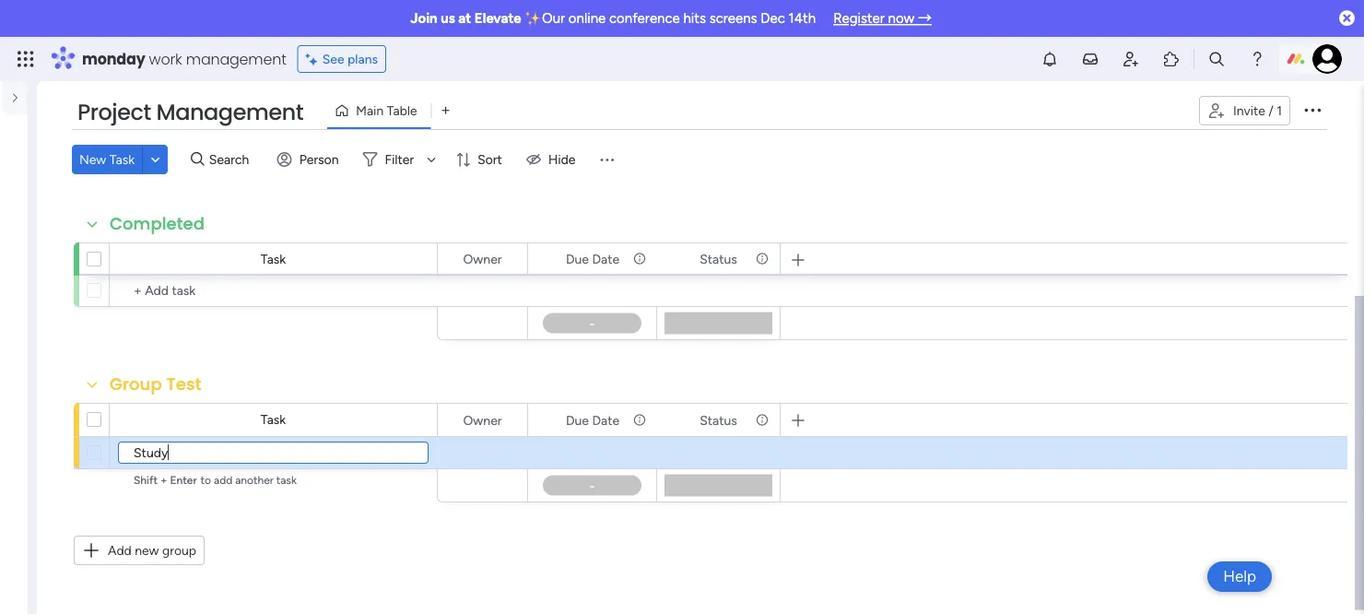 Task type: vqa. For each thing, say whether or not it's contained in the screenshot.
Bob Builder image
yes



Task type: locate. For each thing, give the bounding box(es) containing it.
2 due date from the top
[[566, 412, 620, 428]]

project management
[[77, 97, 304, 128]]

0 vertical spatial task
[[109, 152, 135, 167]]

see plans button
[[298, 45, 387, 73]]

1 vertical spatial status field
[[695, 410, 742, 430]]

1 vertical spatial due
[[566, 412, 589, 428]]

completed
[[110, 212, 205, 236]]

person button
[[270, 145, 350, 174]]

2 date from the top
[[592, 412, 620, 428]]

filter
[[385, 152, 414, 167]]

0 vertical spatial due
[[566, 251, 589, 267]]

v2 search image
[[191, 149, 204, 170]]

1 date from the top
[[592, 251, 620, 267]]

monday
[[82, 48, 145, 69]]

date for second due date field from the bottom of the page
[[592, 251, 620, 267]]

conference
[[609, 10, 680, 27]]

task up + add task text box
[[261, 412, 286, 427]]

column information image
[[633, 251, 647, 266], [633, 413, 647, 427], [755, 413, 770, 427]]

notifications image
[[1041, 50, 1060, 68]]

Due Date field
[[561, 249, 624, 269], [561, 410, 624, 430]]

2 owner from the top
[[463, 412, 502, 428]]

management
[[186, 48, 287, 69]]

container image
[[18, 183, 36, 201]]

2 due from the top
[[566, 412, 589, 428]]

1 due date from the top
[[566, 251, 620, 267]]

Status field
[[695, 249, 742, 269], [695, 410, 742, 430]]

2 owner field from the top
[[459, 410, 507, 430]]

owner for group test
[[463, 412, 502, 428]]

14th
[[789, 10, 816, 27]]

join us at elevate ✨ our online conference hits screens dec 14th
[[410, 10, 816, 27]]

date
[[592, 251, 620, 267], [592, 412, 620, 428]]

task for group test
[[261, 412, 286, 427]]

1
[[1277, 103, 1283, 118]]

my work image
[[17, 130, 33, 147]]

see
[[322, 51, 345, 67]]

due
[[566, 251, 589, 267], [566, 412, 589, 428]]

list box
[[0, 255, 37, 539]]

new task
[[79, 152, 135, 167]]

monday work management
[[82, 48, 287, 69]]

1 vertical spatial due date
[[566, 412, 620, 428]]

inbox image
[[1082, 50, 1100, 68]]

add view image
[[442, 104, 450, 117]]

column information image
[[755, 251, 770, 266]]

Owner field
[[459, 249, 507, 269], [459, 410, 507, 430]]

task
[[109, 152, 135, 167], [261, 251, 286, 267], [261, 412, 286, 427]]

invite
[[1234, 103, 1266, 118]]

column information image for completed
[[633, 251, 647, 266]]

help image
[[1249, 50, 1267, 68]]

1 vertical spatial owner field
[[459, 410, 507, 430]]

1 owner field from the top
[[459, 249, 507, 269]]

0 vertical spatial date
[[592, 251, 620, 267]]

invite / 1
[[1234, 103, 1283, 118]]

management
[[156, 97, 304, 128]]

option
[[0, 257, 28, 261]]

1 vertical spatial task
[[261, 251, 286, 267]]

0 vertical spatial due date
[[566, 251, 620, 267]]

0 vertical spatial owner field
[[459, 249, 507, 269]]

menu image
[[598, 150, 616, 169]]

task right new
[[109, 152, 135, 167]]

1 vertical spatial due date field
[[561, 410, 624, 430]]

workspace options image
[[18, 183, 37, 201]]

2 status field from the top
[[695, 410, 742, 430]]

new
[[135, 543, 159, 558]]

table
[[387, 103, 417, 118]]

1 status field from the top
[[695, 249, 742, 269]]

0 vertical spatial owner
[[463, 251, 502, 267]]

1 owner from the top
[[463, 251, 502, 267]]

elevate
[[475, 10, 522, 27]]

main
[[356, 103, 384, 118]]

home image
[[17, 98, 35, 116]]

0 vertical spatial due date field
[[561, 249, 624, 269]]

our
[[542, 10, 565, 27]]

us
[[441, 10, 455, 27]]

due date for first due date field from the bottom of the page
[[566, 412, 620, 428]]

register
[[834, 10, 885, 27]]

task for completed
[[261, 251, 286, 267]]

2 vertical spatial task
[[261, 412, 286, 427]]

owner
[[463, 251, 502, 267], [463, 412, 502, 428]]

1 vertical spatial status
[[700, 412, 738, 428]]

1 due from the top
[[566, 251, 589, 267]]

0 vertical spatial status field
[[695, 249, 742, 269]]

status
[[700, 251, 738, 267], [700, 412, 738, 428]]

due date
[[566, 251, 620, 267], [566, 412, 620, 428]]

1 status from the top
[[700, 251, 738, 267]]

1 vertical spatial owner
[[463, 412, 502, 428]]

Completed field
[[105, 212, 209, 236]]

task up + add task text field
[[261, 251, 286, 267]]

0 vertical spatial status
[[700, 251, 738, 267]]

register now →
[[834, 10, 932, 27]]

2 status from the top
[[700, 412, 738, 428]]

Project Management field
[[73, 97, 308, 128]]

1 vertical spatial date
[[592, 412, 620, 428]]

new
[[79, 152, 106, 167]]



Task type: describe. For each thing, give the bounding box(es) containing it.
sort button
[[448, 145, 513, 174]]

invite members image
[[1122, 50, 1141, 68]]

plans
[[348, 51, 378, 67]]

add new group button
[[74, 536, 205, 565]]

sort
[[478, 152, 502, 167]]

status field for column information image
[[695, 249, 742, 269]]

filter button
[[356, 145, 443, 174]]

test
[[166, 373, 201, 396]]

help
[[1224, 567, 1257, 586]]

2 due date field from the top
[[561, 410, 624, 430]]

✨
[[525, 10, 539, 27]]

1 due date field from the top
[[561, 249, 624, 269]]

group
[[110, 373, 162, 396]]

angle down image
[[151, 153, 160, 166]]

dec
[[761, 10, 786, 27]]

arrow down image
[[421, 148, 443, 171]]

task inside button
[[109, 152, 135, 167]]

/
[[1269, 103, 1274, 118]]

hits
[[684, 10, 706, 27]]

online
[[569, 10, 606, 27]]

person
[[299, 152, 339, 167]]

new task button
[[72, 145, 142, 174]]

screens
[[710, 10, 758, 27]]

work
[[149, 48, 182, 69]]

owner field for completed
[[459, 249, 507, 269]]

+ Add task text field
[[119, 279, 429, 302]]

group
[[162, 543, 196, 558]]

add new group
[[108, 543, 196, 558]]

due date for second due date field from the bottom of the page
[[566, 251, 620, 267]]

add
[[108, 543, 132, 558]]

main table button
[[327, 96, 431, 125]]

owner field for group test
[[459, 410, 507, 430]]

+ Add task text field
[[118, 442, 429, 464]]

at
[[459, 10, 471, 27]]

search everything image
[[1208, 50, 1226, 68]]

register now → link
[[834, 10, 932, 27]]

Search field
[[204, 147, 260, 172]]

→
[[918, 10, 932, 27]]

options image
[[1302, 98, 1324, 121]]

apps image
[[1163, 50, 1181, 68]]

main table
[[356, 103, 417, 118]]

see plans
[[322, 51, 378, 67]]

bob builder image
[[1313, 44, 1343, 74]]

owner for completed
[[463, 251, 502, 267]]

help button
[[1208, 562, 1273, 592]]

hide button
[[519, 145, 587, 174]]

hide
[[549, 152, 576, 167]]

now
[[889, 10, 915, 27]]

select product image
[[17, 50, 35, 68]]

project
[[77, 97, 151, 128]]

group test
[[110, 373, 201, 396]]

join
[[410, 10, 438, 27]]

Group Test field
[[105, 373, 206, 397]]

column information image for group test
[[755, 413, 770, 427]]

date for first due date field from the bottom of the page
[[592, 412, 620, 428]]

invite / 1 button
[[1200, 96, 1291, 125]]

status field for column information icon corresponding to group test
[[695, 410, 742, 430]]



